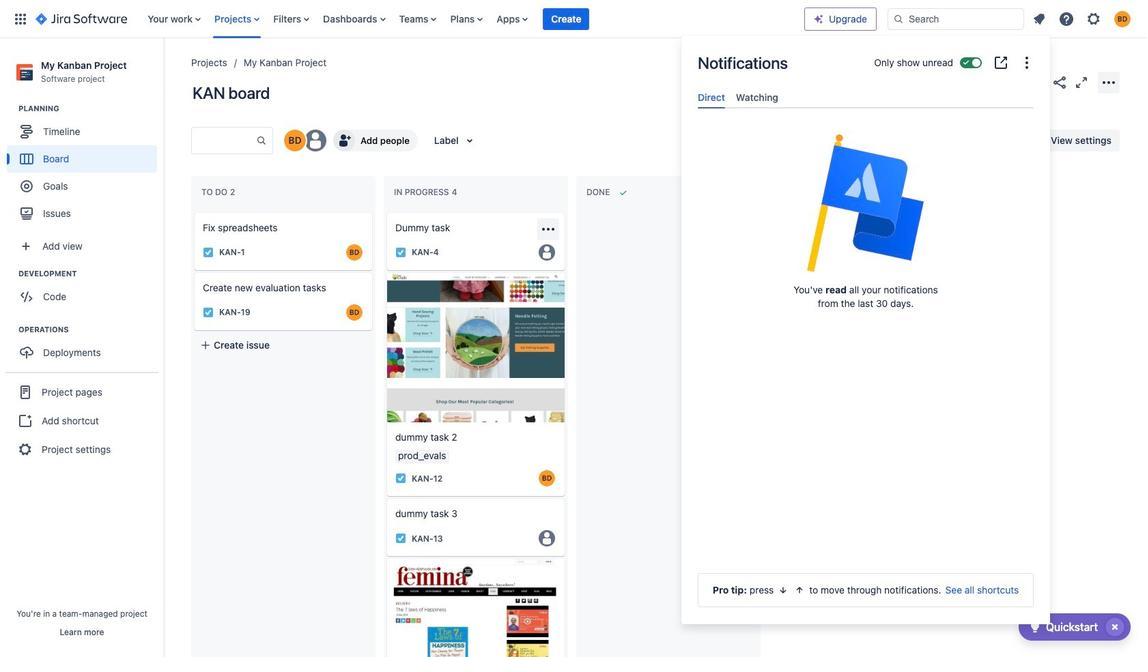 Task type: vqa. For each thing, say whether or not it's contained in the screenshot.
check IMAGE
no



Task type: describe. For each thing, give the bounding box(es) containing it.
heading for development image group
[[18, 269, 163, 280]]

add people image
[[336, 133, 352, 149]]

heading for group associated with planning icon at top
[[18, 103, 163, 114]]

in progress element
[[394, 187, 460, 198]]

group for 'operations' 'image'
[[7, 325, 163, 371]]

dismiss quickstart image
[[1105, 617, 1126, 639]]

planning image
[[2, 101, 18, 117]]

arrow up image
[[795, 585, 806, 596]]

Search field
[[888, 8, 1025, 30]]

enter full screen image
[[1074, 74, 1090, 91]]

primary element
[[8, 0, 805, 38]]

Search this board text field
[[192, 128, 256, 153]]

group for development image
[[7, 269, 163, 315]]

appswitcher icon image
[[12, 11, 29, 27]]



Task type: locate. For each thing, give the bounding box(es) containing it.
help image
[[1059, 11, 1075, 27]]

1 heading from the top
[[18, 103, 163, 114]]

tab list
[[693, 86, 1040, 109]]

notifications image
[[1031, 11, 1048, 27]]

your profile and settings image
[[1115, 11, 1131, 27]]

arrow down image
[[778, 585, 789, 596]]

tab panel
[[693, 109, 1040, 121]]

None search field
[[888, 8, 1025, 30]]

operations image
[[2, 322, 18, 338]]

create issue image
[[378, 264, 394, 280]]

to do element
[[202, 187, 238, 198]]

sidebar navigation image
[[149, 55, 179, 82]]

0 vertical spatial heading
[[18, 103, 163, 114]]

development image
[[2, 266, 18, 282]]

list
[[141, 0, 805, 38], [1027, 6, 1139, 31]]

group for planning icon at top
[[7, 103, 163, 232]]

1 horizontal spatial list
[[1027, 6, 1139, 31]]

create issue image
[[185, 204, 202, 220], [378, 204, 394, 220], [185, 264, 202, 280]]

banner
[[0, 0, 1148, 38]]

goal image
[[20, 180, 33, 193]]

3 heading from the top
[[18, 325, 163, 336]]

2 heading from the top
[[18, 269, 163, 280]]

settings image
[[1086, 11, 1102, 27]]

create issue image for the in progress element
[[378, 204, 394, 220]]

1 vertical spatial heading
[[18, 269, 163, 280]]

star kan board image
[[1030, 74, 1046, 91]]

jira software image
[[36, 11, 127, 27], [36, 11, 127, 27]]

task image
[[203, 247, 214, 258], [396, 247, 406, 258], [396, 474, 406, 485], [396, 534, 406, 545]]

more image
[[1019, 55, 1036, 71]]

2 vertical spatial heading
[[18, 325, 163, 336]]

dialog
[[682, 36, 1051, 625]]

heading
[[18, 103, 163, 114], [18, 269, 163, 280], [18, 325, 163, 336]]

search image
[[893, 13, 904, 24]]

sidebar element
[[0, 38, 164, 658]]

list item
[[543, 0, 590, 38]]

more actions for kan-4 dummy task image
[[540, 221, 557, 238]]

more actions image
[[1101, 74, 1118, 91]]

open notifications in a new tab image
[[993, 55, 1010, 71]]

create issue image for to do element
[[185, 204, 202, 220]]

heading for group corresponding to 'operations' 'image'
[[18, 325, 163, 336]]

import image
[[868, 133, 884, 149]]

0 horizontal spatial list
[[141, 0, 805, 38]]

group
[[7, 103, 163, 232], [7, 269, 163, 315], [7, 325, 163, 371], [5, 372, 158, 469]]

task image
[[203, 307, 214, 318]]



